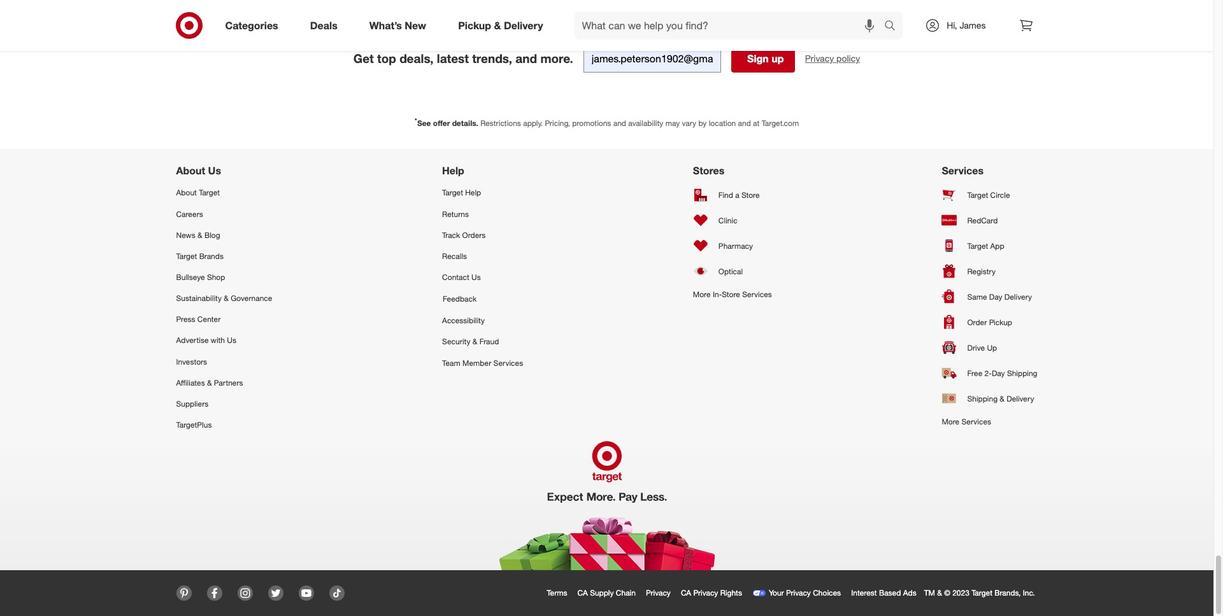 Task type: locate. For each thing, give the bounding box(es) containing it.
delivery up order pickup
[[1005, 292, 1032, 302]]

target inside target brands link
[[176, 252, 197, 261]]

0 horizontal spatial help
[[442, 165, 465, 177]]

2 about from the top
[[176, 188, 197, 198]]

0 horizontal spatial shipping
[[968, 394, 998, 404]]

by
[[699, 119, 707, 128]]

1 vertical spatial help
[[465, 188, 481, 198]]

top
[[377, 51, 396, 66]]

at
[[753, 119, 760, 128]]

target help link
[[442, 183, 523, 204]]

What can we help you find? suggestions appear below search field
[[575, 11, 888, 40]]

tm
[[924, 589, 935, 598]]

about inside about target link
[[176, 188, 197, 198]]

delivery down free 2-day shipping
[[1007, 394, 1035, 404]]

shipping
[[1007, 369, 1038, 378], [968, 394, 998, 404]]

help up the target help
[[442, 165, 465, 177]]

target for target brands
[[176, 252, 197, 261]]

affiliates
[[176, 378, 205, 388]]

1 horizontal spatial ca
[[681, 589, 692, 598]]

sustainability & governance
[[176, 294, 272, 303]]

1 about from the top
[[176, 165, 205, 177]]

more
[[693, 290, 711, 300], [942, 418, 960, 427]]

target left "app"
[[968, 241, 989, 251]]

0 vertical spatial day
[[990, 292, 1003, 302]]

up
[[987, 343, 997, 353]]

store for in-
[[722, 290, 740, 300]]

day right same
[[990, 292, 1003, 302]]

offer
[[433, 119, 450, 128]]

target down news
[[176, 252, 197, 261]]

delivery
[[504, 19, 543, 32], [1005, 292, 1032, 302], [1007, 394, 1035, 404]]

target inside target circle link
[[968, 190, 989, 200]]

pickup & delivery link
[[447, 11, 559, 40]]

0 vertical spatial delivery
[[504, 19, 543, 32]]

careers link
[[176, 204, 272, 225]]

ca right privacy link
[[681, 589, 692, 598]]

& for security
[[473, 337, 478, 347]]

inc.
[[1023, 589, 1035, 598]]

categories link
[[214, 11, 294, 40]]

what's new link
[[359, 11, 442, 40]]

* see offer details. restrictions apply. pricing, promotions and availability may vary by location and at target.com
[[415, 117, 799, 128]]

1 vertical spatial more
[[942, 418, 960, 427]]

show more
[[177, 7, 216, 16]]

None text field
[[584, 45, 721, 73]]

target
[[199, 188, 220, 198], [442, 188, 463, 198], [968, 190, 989, 200], [968, 241, 989, 251], [176, 252, 197, 261], [972, 589, 993, 598]]

privacy inside ca privacy rights link
[[694, 589, 718, 598]]

target app link
[[942, 233, 1038, 259]]

order pickup link
[[942, 310, 1038, 335]]

and
[[516, 51, 537, 66], [613, 119, 626, 128], [738, 119, 751, 128]]

1 horizontal spatial help
[[465, 188, 481, 198]]

0 horizontal spatial more
[[693, 290, 711, 300]]

privacy
[[805, 53, 834, 64], [646, 589, 671, 598], [694, 589, 718, 598], [786, 589, 811, 598]]

james
[[960, 20, 986, 31]]

search
[[879, 20, 910, 33]]

more left in-
[[693, 290, 711, 300]]

about up about target
[[176, 165, 205, 177]]

suppliers
[[176, 399, 209, 409]]

feedback
[[443, 294, 477, 304]]

same
[[968, 292, 987, 302]]

& down free 2-day shipping
[[1000, 394, 1005, 404]]

target up returns
[[442, 188, 463, 198]]

0 vertical spatial about
[[176, 165, 205, 177]]

sign up
[[748, 52, 784, 65]]

1 ca from the left
[[578, 589, 588, 598]]

rights
[[721, 589, 742, 598]]

about up careers
[[176, 188, 197, 198]]

1 vertical spatial us
[[472, 273, 481, 282]]

us for contact us
[[472, 273, 481, 282]]

terms link
[[544, 586, 575, 602]]

day right free
[[992, 369, 1005, 378]]

delivery for same day delivery
[[1005, 292, 1032, 302]]

target inside target app 'link'
[[968, 241, 989, 251]]

0 horizontal spatial ca
[[578, 589, 588, 598]]

more services link
[[942, 412, 1038, 433]]

0 horizontal spatial us
[[208, 165, 221, 177]]

up
[[772, 52, 784, 65]]

target: expect more. pay less. image
[[428, 436, 786, 571]]

help
[[442, 165, 465, 177], [465, 188, 481, 198]]

team
[[442, 358, 461, 368]]

about for about us
[[176, 165, 205, 177]]

free 2-day shipping
[[968, 369, 1038, 378]]

target down the about us at top
[[199, 188, 220, 198]]

fraud
[[480, 337, 499, 347]]

privacy left 'policy'
[[805, 53, 834, 64]]

& for sustainability
[[224, 294, 229, 303]]

delivery for shipping & delivery
[[1007, 394, 1035, 404]]

store right a
[[742, 190, 760, 200]]

privacy right the your
[[786, 589, 811, 598]]

show
[[177, 7, 196, 16]]

& right affiliates
[[207, 378, 212, 388]]

search button
[[879, 11, 910, 42]]

1 vertical spatial about
[[176, 188, 197, 198]]

& left ©
[[938, 589, 942, 598]]

target left circle
[[968, 190, 989, 200]]

find
[[719, 190, 733, 200]]

shipping up shipping & delivery
[[1007, 369, 1038, 378]]

privacy right chain
[[646, 589, 671, 598]]

0 horizontal spatial pickup
[[458, 19, 491, 32]]

store for a
[[742, 190, 760, 200]]

help up returns link
[[465, 188, 481, 198]]

advertise with us link
[[176, 330, 272, 351]]

member
[[463, 358, 492, 368]]

0 horizontal spatial store
[[722, 290, 740, 300]]

circle
[[991, 190, 1010, 200]]

& inside "link"
[[207, 378, 212, 388]]

returns
[[442, 209, 469, 219]]

us up about target link
[[208, 165, 221, 177]]

and left at
[[738, 119, 751, 128]]

team member services link
[[442, 353, 523, 374]]

& down bullseye shop link at left
[[224, 294, 229, 303]]

0 vertical spatial us
[[208, 165, 221, 177]]

target for target help
[[442, 188, 463, 198]]

& left blog on the left top of the page
[[198, 230, 202, 240]]

sustainability & governance link
[[176, 288, 272, 309]]

1 vertical spatial delivery
[[1005, 292, 1032, 302]]

2 vertical spatial delivery
[[1007, 394, 1035, 404]]

privacy inside your privacy choices link
[[786, 589, 811, 598]]

orders
[[462, 230, 486, 240]]

us right contact
[[472, 273, 481, 282]]

target for target app
[[968, 241, 989, 251]]

vary
[[682, 119, 697, 128]]

2 vertical spatial us
[[227, 336, 236, 346]]

privacy link
[[644, 586, 679, 602]]

news & blog link
[[176, 225, 272, 246]]

details.
[[452, 119, 478, 128]]

& for shipping
[[1000, 394, 1005, 404]]

services up the target circle
[[942, 165, 984, 177]]

affiliates & partners link
[[176, 373, 272, 394]]

shipping up more services link
[[968, 394, 998, 404]]

services down shipping & delivery link
[[962, 418, 992, 427]]

services down fraud
[[494, 358, 523, 368]]

trends,
[[472, 51, 512, 66]]

1 horizontal spatial more
[[942, 418, 960, 427]]

accessibility
[[442, 316, 485, 326]]

optical
[[719, 267, 743, 276]]

free
[[968, 369, 983, 378]]

security
[[442, 337, 471, 347]]

services down "optical" link
[[743, 290, 772, 300]]

privacy left rights
[[694, 589, 718, 598]]

0 horizontal spatial and
[[516, 51, 537, 66]]

ca
[[578, 589, 588, 598], [681, 589, 692, 598]]

target inside target help link
[[442, 188, 463, 198]]

free 2-day shipping link
[[942, 361, 1038, 386]]

and left availability
[[613, 119, 626, 128]]

track
[[442, 230, 460, 240]]

& for affiliates
[[207, 378, 212, 388]]

delivery for pickup & delivery
[[504, 19, 543, 32]]

1 horizontal spatial shipping
[[1007, 369, 1038, 378]]

services inside "team member services" link
[[494, 358, 523, 368]]

contact us
[[442, 273, 481, 282]]

store down "optical" link
[[722, 290, 740, 300]]

target circle
[[968, 190, 1010, 200]]

pickup up get top deals, latest trends, and more.
[[458, 19, 491, 32]]

news
[[176, 230, 195, 240]]

services inside more in-store services link
[[743, 290, 772, 300]]

us
[[208, 165, 221, 177], [472, 273, 481, 282], [227, 336, 236, 346]]

2 horizontal spatial us
[[472, 273, 481, 282]]

delivery up trends,
[[504, 19, 543, 32]]

restrictions
[[481, 119, 521, 128]]

target right 2023
[[972, 589, 993, 598]]

location
[[709, 119, 736, 128]]

services inside more services link
[[962, 418, 992, 427]]

press center link
[[176, 309, 272, 330]]

ca privacy rights link
[[679, 586, 750, 602]]

us right with
[[227, 336, 236, 346]]

1 vertical spatial day
[[992, 369, 1005, 378]]

1 horizontal spatial us
[[227, 336, 236, 346]]

2 ca from the left
[[681, 589, 692, 598]]

more for more in-store services
[[693, 290, 711, 300]]

& up trends,
[[494, 19, 501, 32]]

0 vertical spatial more
[[693, 290, 711, 300]]

privacy inside privacy policy link
[[805, 53, 834, 64]]

more down shipping & delivery link
[[942, 418, 960, 427]]

pickup right order
[[989, 318, 1013, 327]]

1 vertical spatial store
[[722, 290, 740, 300]]

& left fraud
[[473, 337, 478, 347]]

0 vertical spatial store
[[742, 190, 760, 200]]

and left more. in the top left of the page
[[516, 51, 537, 66]]

1 horizontal spatial pickup
[[989, 318, 1013, 327]]

returns link
[[442, 204, 523, 225]]

find a store
[[719, 190, 760, 200]]

redcard link
[[942, 208, 1038, 233]]

services
[[942, 165, 984, 177], [743, 290, 772, 300], [494, 358, 523, 368], [962, 418, 992, 427]]

1 horizontal spatial store
[[742, 190, 760, 200]]

ca left supply
[[578, 589, 588, 598]]

advertise with us
[[176, 336, 236, 346]]

0 vertical spatial shipping
[[1007, 369, 1038, 378]]

clinic
[[719, 216, 738, 225]]

target help
[[442, 188, 481, 198]]



Task type: vqa. For each thing, say whether or not it's contained in the screenshot.
'details.'
yes



Task type: describe. For each thing, give the bounding box(es) containing it.
about us
[[176, 165, 221, 177]]

more for more services
[[942, 418, 960, 427]]

more.
[[541, 51, 573, 66]]

2 horizontal spatial and
[[738, 119, 751, 128]]

chain
[[616, 589, 636, 598]]

terms
[[547, 589, 568, 598]]

show more button
[[171, 1, 222, 22]]

target brands
[[176, 252, 224, 261]]

order pickup
[[968, 318, 1013, 327]]

redcard
[[968, 216, 998, 225]]

team member services
[[442, 358, 523, 368]]

about target link
[[176, 183, 272, 204]]

pickup & delivery
[[458, 19, 543, 32]]

interest based ads
[[851, 589, 917, 598]]

& for pickup
[[494, 19, 501, 32]]

pharmacy link
[[693, 233, 772, 259]]

target circle link
[[942, 183, 1038, 208]]

& for tm
[[938, 589, 942, 598]]

press
[[176, 315, 195, 325]]

drive
[[968, 343, 985, 353]]

what's
[[369, 19, 402, 32]]

recalls
[[442, 252, 467, 261]]

bullseye shop link
[[176, 267, 272, 288]]

track orders link
[[442, 225, 523, 246]]

contact us link
[[442, 267, 523, 288]]

supply
[[590, 589, 614, 598]]

deals
[[310, 19, 338, 32]]

your privacy choices
[[769, 589, 841, 598]]

optical link
[[693, 259, 772, 284]]

drive up link
[[942, 335, 1038, 361]]

sustainability
[[176, 294, 222, 303]]

governance
[[231, 294, 272, 303]]

target inside about target link
[[199, 188, 220, 198]]

target app
[[968, 241, 1005, 251]]

registry
[[968, 267, 996, 276]]

app
[[991, 241, 1005, 251]]

investors link
[[176, 351, 272, 373]]

1 horizontal spatial and
[[613, 119, 626, 128]]

ca for ca privacy rights
[[681, 589, 692, 598]]

a
[[736, 190, 740, 200]]

privacy inside privacy link
[[646, 589, 671, 598]]

policy
[[837, 53, 860, 64]]

based
[[879, 589, 901, 598]]

clinic link
[[693, 208, 772, 233]]

apply.
[[523, 119, 543, 128]]

security & fraud link
[[442, 332, 523, 353]]

1 vertical spatial pickup
[[989, 318, 1013, 327]]

0 vertical spatial help
[[442, 165, 465, 177]]

2-
[[985, 369, 992, 378]]

contact
[[442, 273, 470, 282]]

brands
[[199, 252, 224, 261]]

may
[[666, 119, 680, 128]]

& for news
[[198, 230, 202, 240]]

your privacy choices link
[[750, 586, 849, 602]]

registry link
[[942, 259, 1038, 284]]

target for target circle
[[968, 190, 989, 200]]

recalls link
[[442, 246, 523, 267]]

categories
[[225, 19, 278, 32]]

2023
[[953, 589, 970, 598]]

center
[[197, 315, 221, 325]]

with
[[211, 336, 225, 346]]

same day delivery
[[968, 292, 1032, 302]]

privacy policy
[[805, 53, 860, 64]]

bullseye
[[176, 273, 205, 282]]

interest based ads link
[[849, 586, 924, 602]]

hi, james
[[947, 20, 986, 31]]

sign
[[748, 52, 769, 65]]

ca for ca supply chain
[[578, 589, 588, 598]]

see
[[417, 119, 431, 128]]

order
[[968, 318, 987, 327]]

feedback button
[[442, 288, 523, 310]]

us for about us
[[208, 165, 221, 177]]

latest
[[437, 51, 469, 66]]

*
[[415, 117, 417, 124]]

hi,
[[947, 20, 958, 31]]

target.com
[[762, 119, 799, 128]]

targetplus
[[176, 421, 212, 430]]

new
[[405, 19, 426, 32]]

0 vertical spatial pickup
[[458, 19, 491, 32]]

ca privacy rights
[[681, 589, 742, 598]]

promotions
[[572, 119, 611, 128]]

choices
[[813, 589, 841, 598]]

©
[[945, 589, 951, 598]]

sign up button
[[731, 45, 795, 73]]

bullseye shop
[[176, 273, 225, 282]]

1 vertical spatial shipping
[[968, 394, 998, 404]]

find a store link
[[693, 183, 772, 208]]

get
[[354, 51, 374, 66]]

about for about target
[[176, 188, 197, 198]]

security & fraud
[[442, 337, 499, 347]]

privacy policy link
[[805, 52, 860, 65]]

pricing,
[[545, 119, 570, 128]]

ca supply chain link
[[575, 586, 644, 602]]

press center
[[176, 315, 221, 325]]



